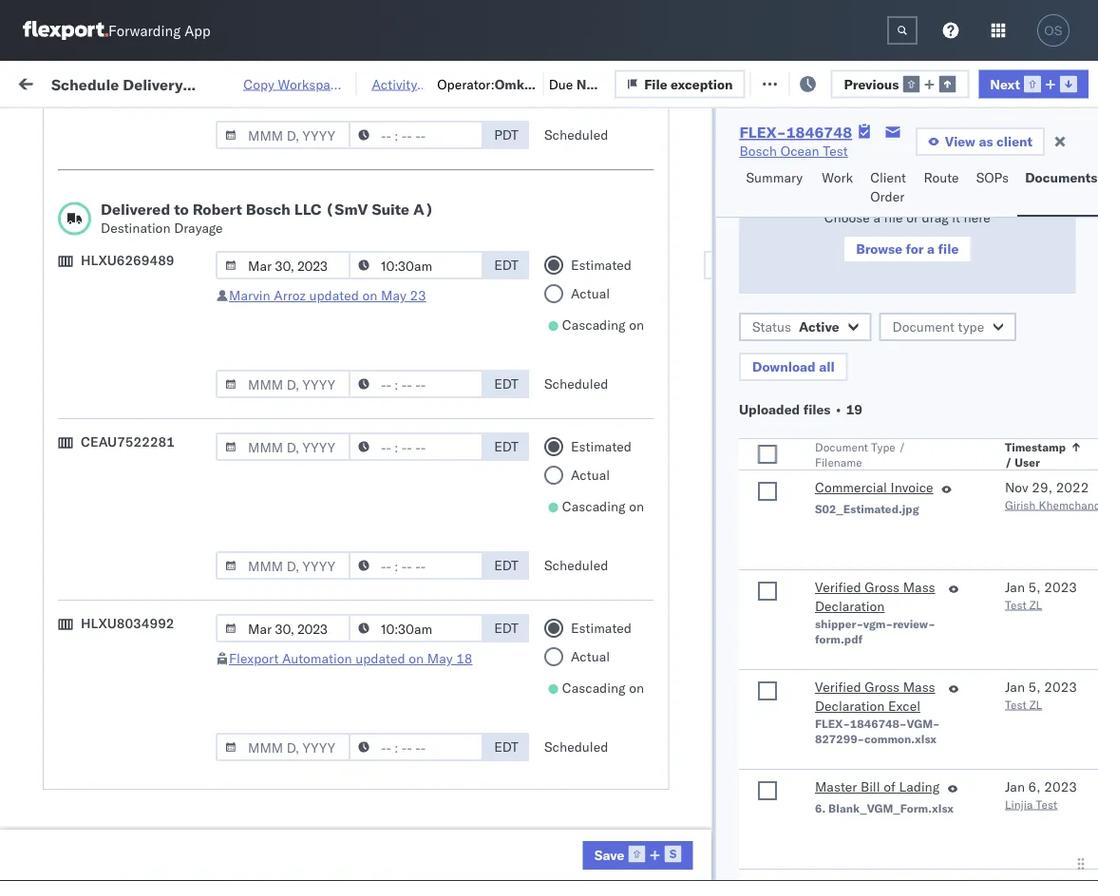 Task type: vqa. For each thing, say whether or not it's contained in the screenshot.
number
no



Task type: locate. For each thing, give the bounding box(es) containing it.
5 integration test account - karl lagerfeld from the top
[[829, 860, 1076, 877]]

mmm d, yyyy text field down 1:00
[[216, 433, 351, 461]]

3 integration test account - karl lagerfeld from the top
[[829, 776, 1076, 793]]

MMM D, YYYY text field
[[216, 121, 351, 149], [216, 251, 351, 280], [216, 433, 351, 461], [216, 614, 351, 643]]

3 am from the top
[[338, 274, 360, 291]]

id
[[1043, 155, 1055, 170]]

from left rotterdam,
[[148, 682, 176, 699]]

2 vertical spatial cascading on
[[563, 680, 645, 696]]

1 horizontal spatial /
[[1005, 455, 1012, 469]]

1 vertical spatial for
[[906, 241, 924, 257]]

demo
[[759, 191, 794, 207], [759, 609, 794, 626]]

-- : -- -- text field
[[349, 121, 484, 149], [349, 251, 484, 280], [349, 370, 484, 398], [349, 551, 484, 580], [349, 733, 484, 762]]

upload down workitem
[[44, 180, 87, 197]]

1 vertical spatial a
[[927, 241, 935, 257]]

am right 8:00
[[338, 567, 360, 584]]

los
[[179, 264, 201, 280], [179, 306, 201, 322], [179, 347, 201, 364], [179, 431, 201, 448], [172, 515, 193, 531], [179, 598, 201, 615], [179, 724, 201, 741]]

upload customs clearance documents up ceau7522281
[[44, 389, 208, 425]]

vandelay for vandelay west
[[829, 734, 884, 751]]

2023 inside jan 6, 2023 linjia test
[[1045, 779, 1078, 795]]

work right import
[[173, 74, 206, 90]]

verified inside 'verified gross mass declaration'
[[815, 579, 861, 596]]

order
[[871, 188, 905, 205]]

schedule pickup from los angeles, ca link down destination
[[44, 263, 270, 301]]

0 horizontal spatial may
[[381, 287, 407, 304]]

actual for marvin arroz updated on may 23
[[571, 285, 610, 302]]

1 vertical spatial 7:30
[[306, 860, 335, 877]]

1 vertical spatial confirm
[[44, 566, 92, 583]]

1 upload from the top
[[44, 180, 87, 197]]

mass inside 'verified gross mass declaration'
[[903, 579, 936, 596]]

upload up ceau7522281
[[44, 389, 87, 406]]

0 vertical spatial upload customs clearance documents
[[44, 180, 208, 216]]

0 vertical spatial gross
[[865, 579, 900, 596]]

1 vertical spatial verified
[[815, 679, 861, 695]]

9,
[[425, 400, 437, 416]]

delivery for 10:30
[[103, 650, 152, 666]]

risk
[[359, 74, 381, 90]]

2 vertical spatial estimated
[[571, 620, 632, 636]]

form.pdf
[[815, 632, 863, 646]]

1 vertical spatial jan 5, 2023 test zl
[[1005, 679, 1078, 712]]

scheduled for hlxu6269489
[[545, 376, 609, 392]]

mmm d, yyyy text field up arroz
[[216, 251, 351, 280]]

2 ocean fcl from the top
[[582, 316, 648, 333]]

batch actio
[[1027, 74, 1099, 90]]

1 1:59 am cdt, nov 5, 2022 from the top
[[306, 232, 474, 249]]

5 - from the top
[[980, 860, 989, 877]]

gross up excel
[[865, 679, 900, 695]]

confirm for confirm pickup from los angeles, ca
[[44, 515, 92, 531]]

verified down form.pdf
[[815, 679, 861, 695]]

from up "confirm delivery" at the bottom of page
[[140, 515, 168, 531]]

bosch
[[740, 143, 778, 159], [246, 200, 291, 219], [705, 232, 743, 249], [829, 232, 867, 249], [705, 274, 743, 291], [829, 274, 867, 291], [705, 316, 743, 333], [829, 316, 867, 333], [705, 358, 743, 375], [829, 358, 867, 375], [705, 400, 743, 416], [829, 400, 867, 416], [705, 442, 743, 458], [829, 442, 867, 458], [705, 483, 743, 500], [829, 483, 867, 500], [705, 525, 743, 542], [705, 567, 743, 584], [829, 567, 867, 584]]

0 vertical spatial upload
[[44, 180, 87, 197]]

document up filename at the bottom of page
[[815, 440, 868, 454]]

3 schedule delivery appointment from the top
[[44, 650, 234, 666]]

1 vertical spatial upload customs clearance documents
[[44, 389, 208, 425]]

1 vertical spatial upload
[[44, 389, 87, 406]]

updated
[[309, 287, 359, 304], [356, 650, 406, 667]]

5 schedule from the top
[[44, 431, 100, 448]]

app
[[185, 21, 211, 39]]

0 vertical spatial for
[[181, 118, 197, 132]]

0 vertical spatial upload customs clearance documents button
[[44, 179, 270, 219]]

None text field
[[888, 16, 918, 45]]

ceau7522281
[[81, 434, 175, 450]]

consignee inside 'button'
[[829, 155, 884, 170]]

0 vertical spatial jan 5, 2023 test zl
[[1005, 579, 1078, 612]]

upload customs clearance documents link up destination
[[44, 179, 270, 217]]

from inside confirm pickup from los angeles, ca
[[140, 515, 168, 531]]

3 upload from the top
[[44, 766, 87, 782]]

schedule pickup from los angeles, ca button up ceau7522281
[[44, 347, 270, 386]]

document type
[[893, 318, 985, 335]]

MMM D, YYYY text field
[[216, 370, 351, 398], [216, 551, 351, 580], [216, 733, 351, 762]]

am up the 10:30 pm cst, jan 28, 2023
[[338, 734, 360, 751]]

3 flex-18 from the top
[[1050, 442, 1099, 458]]

1 vertical spatial customs
[[90, 389, 144, 406]]

/ left user
[[1005, 455, 1012, 469]]

None checkbox
[[758, 445, 777, 464], [758, 482, 777, 501], [758, 682, 777, 701], [758, 781, 777, 800], [758, 445, 777, 464], [758, 482, 777, 501], [758, 682, 777, 701], [758, 781, 777, 800]]

am up flexport automation updated on may 18 button
[[338, 609, 360, 626]]

documents
[[1026, 169, 1098, 186], [44, 199, 112, 216], [44, 408, 112, 425], [44, 785, 112, 801]]

1 vertical spatial mass
[[903, 679, 936, 695]]

1 vertical spatial demo
[[759, 609, 794, 626]]

1:59 am cdt, nov 5, 2022
[[306, 232, 474, 249], [306, 274, 474, 291], [306, 358, 474, 375]]

jan 6, 2023 linjia test
[[1005, 779, 1078, 811]]

2 vertical spatial actual
[[571, 648, 610, 665]]

for
[[181, 118, 197, 132], [906, 241, 924, 257]]

from down "confirm pickup from los angeles, ca" button at left
[[148, 598, 176, 615]]

2 vertical spatial upload
[[44, 766, 87, 782]]

2 actual from the top
[[571, 467, 610, 483]]

am for first schedule pickup from los angeles, ca link
[[338, 274, 360, 291]]

flex id
[[1019, 155, 1055, 170]]

file exception button
[[779, 68, 910, 96], [779, 68, 910, 96], [615, 70, 746, 98], [615, 70, 746, 98]]

0 vertical spatial updated
[[309, 287, 359, 304]]

1:59 am cst, jan 13, 2023
[[306, 609, 478, 626]]

estimated for marvin arroz updated on may 23
[[571, 257, 632, 273]]

0 vertical spatial verified
[[815, 579, 861, 596]]

3 21 from the top
[[1090, 776, 1099, 793]]

client order
[[871, 169, 907, 205]]

upload customs clearance documents link up ceau7522281
[[44, 388, 270, 426]]

demo down summary
[[759, 191, 794, 207]]

flexport demo consignee for 2:00 am cdt, aug 19, 2022
[[705, 191, 861, 207]]

0 vertical spatial actual
[[571, 285, 610, 302]]

1 vertical spatial upload customs clearance documents button
[[44, 388, 270, 428]]

1 vertical spatial cascading
[[563, 498, 626, 515]]

jan 5, 2023 test zl
[[1005, 579, 1078, 612], [1005, 679, 1078, 712]]

1 vertical spatial clearance
[[147, 389, 208, 406]]

13 fcl from the top
[[624, 860, 648, 877]]

0 vertical spatial 7:30 pm cst, jan 30, 2023
[[306, 818, 477, 835]]

mass inside verified gross mass declaration excel
[[903, 679, 936, 695]]

19,
[[426, 191, 447, 207]]

am for second schedule pickup from los angeles, ca link from the bottom of the page
[[338, 609, 360, 626]]

8 schedule from the top
[[44, 650, 100, 666]]

account right "of"
[[927, 776, 977, 793]]

1 vertical spatial /
[[1005, 455, 1012, 469]]

cdt, left aug
[[363, 191, 394, 207]]

account down review-
[[927, 651, 977, 667]]

29,
[[1032, 479, 1053, 496]]

schedule pickup from los angeles, ca
[[44, 264, 256, 299], [44, 306, 256, 341], [44, 347, 256, 383], [44, 431, 256, 467], [44, 598, 256, 634], [44, 724, 256, 760]]

route
[[924, 169, 960, 186]]

0 horizontal spatial /
[[899, 440, 906, 454]]

1 vertical spatial zl
[[1030, 697, 1043, 712]]

1 mass from the top
[[903, 579, 936, 596]]

0 vertical spatial 1:59 am cdt, nov 5, 2022
[[306, 232, 474, 249]]

mmm d, yyyy text field for hlxu6269489
[[216, 251, 351, 280]]

3 mmm d, yyyy text field from the top
[[216, 733, 351, 762]]

updated right arroz
[[309, 287, 359, 304]]

schedule pickup from los angeles, ca link up 'confirm pickup from los angeles, ca' link at the bottom
[[44, 430, 270, 468]]

0 vertical spatial estimated
[[571, 257, 632, 273]]

2 upload customs clearance documents link from the top
[[44, 388, 270, 426]]

2022 right the 9,
[[440, 400, 473, 416]]

client inside "client name" button
[[705, 155, 736, 170]]

0 vertical spatial flexport demo consignee
[[705, 191, 861, 207]]

client inside the client order button
[[871, 169, 907, 186]]

-- : -- -- text field up 13,
[[349, 551, 484, 580]]

4 am from the top
[[338, 358, 360, 375]]

5 1:59 from the top
[[306, 609, 335, 626]]

10:30 for 10:30 pm cst, jan 23, 2023
[[306, 651, 343, 667]]

consignee up order
[[829, 155, 884, 170]]

dec left 24,
[[397, 567, 422, 584]]

5 schedule pickup from los angeles, ca link from the top
[[44, 598, 270, 636]]

10 fcl from the top
[[624, 734, 648, 751]]

2 ca from the top
[[44, 325, 62, 341]]

0 vertical spatial 30,
[[420, 818, 441, 835]]

1 vertical spatial upload customs clearance documents link
[[44, 388, 270, 426]]

rotterdam,
[[179, 682, 247, 699]]

2 flexport demo consignee from the top
[[705, 609, 861, 626]]

1 flex-18 from the top
[[1050, 232, 1099, 249]]

am for schedule delivery appointment link corresponding to 4th schedule delivery appointment button from the bottom
[[338, 232, 360, 249]]

cascading on for flexport automation updated on may 18
[[563, 680, 645, 696]]

1 vertical spatial 1:59 am cdt, nov 5, 2022
[[306, 274, 474, 291]]

1 vertical spatial estimated
[[571, 438, 632, 455]]

customs up ceau7522281
[[90, 389, 144, 406]]

1 7:30 pm cst, jan 30, 2023 from the top
[[306, 818, 477, 835]]

zl for verified gross mass declaration excel
[[1030, 697, 1043, 712]]

cascading for flexport automation updated on may 18
[[563, 680, 626, 696]]

schedule pickup from los angeles, ca button down schedule pickup from rotterdam, netherlands button at the left bottom
[[44, 723, 270, 763]]

delivery
[[103, 231, 152, 248], [103, 482, 152, 499], [96, 566, 145, 583], [103, 650, 152, 666], [103, 817, 152, 834]]

2 karl from the top
[[992, 693, 1016, 709]]

0 vertical spatial declaration
[[815, 598, 885, 615]]

am for the confirm delivery 'link'
[[338, 567, 360, 584]]

from
[[148, 264, 176, 280], [148, 306, 176, 322], [148, 347, 176, 364], [148, 431, 176, 448], [140, 515, 168, 531], [148, 598, 176, 615], [148, 682, 176, 699], [148, 724, 176, 741]]

save button
[[583, 841, 693, 870]]

clearance up the to at the top of the page
[[147, 180, 208, 197]]

19
[[846, 401, 863, 418]]

0 vertical spatial cascading on
[[563, 317, 645, 333]]

5 edt from the top
[[494, 620, 519, 636]]

5 ca from the top
[[44, 534, 62, 550]]

cdt, left 23
[[363, 274, 394, 291]]

am for upload customs clearance documents link for 1:00 am cst, nov 9, 2022
[[338, 400, 360, 416]]

1 horizontal spatial for
[[906, 241, 924, 257]]

mmm d, yyyy text field up automation
[[216, 614, 351, 643]]

0 vertical spatial document
[[893, 318, 955, 335]]

am for 3rd schedule pickup from los angeles, ca link from the bottom
[[338, 442, 360, 458]]

pm
[[347, 651, 367, 667], [347, 776, 367, 793], [338, 818, 359, 835], [338, 860, 359, 877]]

for left work,
[[181, 118, 197, 132]]

declaration inside 'verified gross mass declaration'
[[815, 598, 885, 615]]

schedule pickup from los angeles, ca button
[[44, 263, 270, 303], [44, 305, 270, 345], [44, 347, 270, 386], [44, 430, 270, 470], [44, 598, 270, 637], [44, 723, 270, 763]]

1 verified from the top
[[815, 579, 861, 596]]

cdt, down suite
[[363, 232, 394, 249]]

browse for a file
[[856, 241, 959, 257]]

documents for third upload customs clearance documents link from the top
[[44, 785, 112, 801]]

resize handle column header
[[272, 147, 295, 881], [483, 147, 506, 881], [549, 147, 572, 881], [673, 147, 696, 881], [797, 147, 819, 881], [987, 147, 1010, 881], [1065, 147, 1088, 881]]

1 upload customs clearance documents link from the top
[[44, 179, 270, 217]]

3 actual from the top
[[571, 648, 610, 665]]

schedule pickup from los angeles, ca button down 'confirm delivery' button
[[44, 598, 270, 637]]

1 horizontal spatial document
[[893, 318, 955, 335]]

declaration up shipper-
[[815, 598, 885, 615]]

schedule pickup from los angeles, ca down destination
[[44, 264, 256, 299]]

upload
[[44, 180, 87, 197], [44, 389, 87, 406], [44, 766, 87, 782]]

angeles, for 3rd schedule pickup from los angeles, ca link from the bottom
[[204, 431, 256, 448]]

:
[[437, 118, 441, 132]]

integration test account - karl lagerfeld down west
[[829, 776, 1076, 793]]

0 vertical spatial cascading
[[563, 317, 626, 333]]

1:00 am cst, nov 9, 2022
[[306, 400, 473, 416]]

batch
[[1027, 74, 1064, 90]]

5 resize handle column header from the left
[[797, 147, 819, 881]]

1 vertical spatial actual
[[571, 467, 610, 483]]

-- : -- -- text field for ceau7522281
[[349, 433, 484, 461]]

1 estimated from the top
[[571, 257, 632, 273]]

file exception up 1846748
[[809, 74, 897, 90]]

2 zl from the top
[[1030, 697, 1043, 712]]

1:59
[[306, 232, 335, 249], [306, 274, 335, 291], [306, 358, 335, 375], [306, 442, 335, 458], [306, 609, 335, 626], [306, 734, 335, 751]]

0 horizontal spatial exception
[[671, 75, 733, 92]]

1 horizontal spatial a
[[927, 241, 935, 257]]

by:
[[69, 116, 87, 133]]

declaration for verified gross mass declaration
[[815, 598, 885, 615]]

verified for verified gross mass declaration excel
[[815, 679, 861, 695]]

declaration inside verified gross mass declaration excel
[[815, 698, 885, 714]]

0 vertical spatial may
[[381, 287, 407, 304]]

angeles, for 'confirm pickup from los angeles, ca' link at the bottom
[[196, 515, 249, 531]]

1 flex-21 from the top
[[1050, 651, 1099, 667]]

schedule pickup from los angeles, ca button down hlxu6269489
[[44, 305, 270, 345]]

2 upload from the top
[[44, 389, 87, 406]]

2 jan 5, 2023 test zl from the top
[[1005, 679, 1078, 712]]

customs down the netherlands
[[90, 766, 144, 782]]

-- : -- -- text field down the 9,
[[349, 433, 484, 461]]

verified gross mass declaration
[[815, 579, 936, 615]]

am right arroz
[[338, 274, 360, 291]]

save
[[595, 847, 625, 863]]

account
[[927, 651, 977, 667], [927, 693, 977, 709], [927, 776, 977, 793], [927, 818, 977, 835], [927, 860, 977, 877]]

1 vertical spatial dec
[[397, 567, 422, 584]]

schedule pickup from los angeles, ca down 'confirm delivery' button
[[44, 598, 256, 634]]

forwarding app link
[[23, 21, 211, 40]]

3 upload customs clearance documents from the top
[[44, 766, 208, 801]]

exception up client name
[[671, 75, 733, 92]]

1 vertical spatial file
[[938, 241, 959, 257]]

1 vertical spatial document
[[815, 440, 868, 454]]

0 vertical spatial mass
[[903, 579, 936, 596]]

2022 up khemchand
[[1056, 479, 1089, 496]]

2 vertical spatial mmm d, yyyy text field
[[216, 733, 351, 762]]

am down (smv
[[338, 232, 360, 249]]

1 horizontal spatial client
[[871, 169, 907, 186]]

document inside button
[[893, 318, 955, 335]]

pickup inside schedule pickup from rotterdam, netherlands
[[103, 682, 144, 699]]

2 vandelay from the left
[[829, 734, 884, 751]]

1 vertical spatial mmm d, yyyy text field
[[216, 551, 351, 580]]

upload customs clearance documents link for 1:00 am cst, nov 9, 2022
[[44, 388, 270, 426]]

1:59 up 1:00
[[306, 358, 335, 375]]

2 schedule pickup from los angeles, ca from the top
[[44, 306, 256, 341]]

may for 18
[[428, 650, 453, 667]]

3 integration from the top
[[829, 776, 895, 793]]

flex
[[1019, 155, 1040, 170]]

3 clearance from the top
[[147, 766, 208, 782]]

test inside jan 6, 2023 linjia test
[[1036, 797, 1058, 811]]

fcl
[[624, 274, 648, 291], [624, 316, 648, 333], [624, 400, 648, 416], [624, 442, 648, 458], [624, 483, 648, 500], [624, 567, 648, 584], [624, 609, 648, 626], [624, 651, 648, 667], [624, 693, 648, 709], [624, 734, 648, 751], [624, 776, 648, 793], [624, 818, 648, 835], [624, 860, 648, 877]]

2 fcl from the top
[[624, 316, 648, 333]]

0 vertical spatial mmm d, yyyy text field
[[216, 370, 351, 398]]

1 vertical spatial may
[[428, 650, 453, 667]]

pickup
[[103, 264, 144, 280], [103, 306, 144, 322], [103, 347, 144, 364], [103, 431, 144, 448], [96, 515, 137, 531], [103, 598, 144, 615], [103, 682, 144, 699], [103, 724, 144, 741]]

10:30 pm cst, jan 23, 2023
[[306, 651, 485, 667]]

a down order
[[874, 209, 881, 226]]

6 flex-18 from the top
[[1050, 609, 1099, 626]]

nov for first schedule pickup from los angeles, ca link
[[398, 274, 422, 291]]

schedule
[[44, 231, 100, 248], [44, 264, 100, 280], [44, 306, 100, 322], [44, 347, 100, 364], [44, 431, 100, 448], [44, 482, 100, 499], [44, 598, 100, 615], [44, 650, 100, 666], [44, 682, 100, 699], [44, 724, 100, 741], [44, 817, 100, 834]]

-- : -- -- text field
[[349, 433, 484, 461], [349, 614, 484, 643]]

uploaded files ∙ 19
[[739, 401, 863, 418]]

1 vertical spatial cascading on
[[563, 498, 645, 515]]

0 horizontal spatial for
[[181, 118, 197, 132]]

0 horizontal spatial vandelay
[[705, 734, 760, 751]]

appointment
[[156, 231, 234, 248], [156, 482, 234, 499], [156, 650, 234, 666], [156, 817, 234, 834]]

upload customs clearance documents button up destination
[[44, 179, 270, 219]]

mass up excel
[[903, 679, 936, 695]]

file
[[809, 74, 832, 90], [645, 75, 668, 92]]

edt for -- : -- -- text field for hlxu8034992
[[494, 739, 519, 755]]

3 - from the top
[[980, 776, 989, 793]]

upload customs clearance documents for 1:00
[[44, 389, 208, 425]]

4 resize handle column header from the left
[[673, 147, 696, 881]]

file down it
[[938, 241, 959, 257]]

declaration up "1846748-" at the right of page
[[815, 698, 885, 714]]

10:30 pm cst, jan 28, 2023
[[306, 776, 485, 793]]

angeles, inside confirm pickup from los angeles, ca
[[196, 515, 249, 531]]

3 -- : -- -- text field from the top
[[349, 370, 484, 398]]

1 schedule delivery appointment link from the top
[[44, 231, 234, 250]]

document inside document type / filename
[[815, 440, 868, 454]]

schedule pickup from los angeles, ca link down hlxu6269489
[[44, 305, 270, 343]]

flex-18 button
[[1019, 228, 1099, 254], [1019, 228, 1099, 254], [1019, 270, 1099, 296], [1019, 270, 1099, 296], [1019, 437, 1099, 463], [1019, 437, 1099, 463], [1019, 479, 1099, 505], [1019, 479, 1099, 505], [1019, 562, 1099, 589], [1019, 562, 1099, 589], [1019, 604, 1099, 631], [1019, 604, 1099, 631]]

2 resize handle column header from the left
[[483, 147, 506, 881]]

3 customs from the top
[[90, 766, 144, 782]]

6 resize handle column header from the left
[[987, 147, 1010, 881]]

2 vertical spatial clearance
[[147, 766, 208, 782]]

nov for 3rd schedule pickup from los angeles, ca link from the top of the page
[[398, 358, 422, 375]]

10:30 down 1:59 am cst, jan 13, 2023
[[306, 651, 343, 667]]

filtered
[[19, 116, 65, 133]]

2022 right 23
[[441, 274, 474, 291]]

cdt,
[[363, 191, 394, 207], [363, 232, 394, 249], [363, 274, 394, 291], [363, 358, 394, 375]]

1 vertical spatial flexport demo consignee
[[705, 609, 861, 626]]

pickup inside confirm pickup from los angeles, ca
[[96, 515, 137, 531]]

1 vertical spatial 10:30
[[306, 776, 343, 793]]

resize handle column header for consignee 'button'
[[987, 147, 1010, 881]]

girish
[[1005, 498, 1036, 512]]

confirm delivery
[[44, 566, 145, 583]]

angeles, for fifth schedule pickup from los angeles, ca link from the bottom of the page
[[204, 306, 256, 322]]

0 vertical spatial file
[[884, 209, 903, 226]]

1 horizontal spatial may
[[428, 650, 453, 667]]

verified for verified gross mass declaration
[[815, 579, 861, 596]]

flexport demo consignee up form.pdf
[[705, 609, 861, 626]]

dec for 24,
[[397, 567, 422, 584]]

a
[[874, 209, 881, 226], [927, 241, 935, 257]]

jan 5, 2023 test zl down the girish
[[1005, 579, 1078, 612]]

1 vertical spatial declaration
[[815, 698, 885, 714]]

mmm d, yyyy text field for automation
[[216, 733, 351, 762]]

commercial
[[815, 479, 887, 496]]

delivery for 1:59
[[103, 231, 152, 248]]

Search Work text field
[[494, 68, 701, 96]]

cdt, up 1:00 am cst, nov 9, 2022
[[363, 358, 394, 375]]

upload customs clearance documents button up ceau7522281
[[44, 388, 270, 428]]

integration test account - karl lagerfeld down blank_vgm_form.xlsx
[[829, 860, 1076, 877]]

karl
[[992, 651, 1016, 667], [992, 693, 1016, 709], [992, 776, 1016, 793], [992, 818, 1016, 835], [992, 860, 1016, 877]]

/ inside timestamp / user
[[1005, 455, 1012, 469]]

1 vertical spatial 30,
[[420, 860, 441, 877]]

3 ocean fcl from the top
[[582, 400, 648, 416]]

18
[[1090, 232, 1099, 249], [1090, 274, 1099, 291], [1090, 442, 1099, 458], [1090, 483, 1099, 500], [1090, 567, 1099, 584], [1090, 609, 1099, 626], [456, 650, 473, 667]]

demo for 2023
[[759, 609, 794, 626]]

2 scheduled from the top
[[545, 376, 609, 392]]

vgm-
[[907, 716, 940, 731]]

0 horizontal spatial file
[[645, 75, 668, 92]]

2 verified from the top
[[815, 679, 861, 695]]

ocean fcl
[[582, 274, 648, 291], [582, 316, 648, 333], [582, 400, 648, 416], [582, 442, 648, 458], [582, 483, 648, 500], [582, 567, 648, 584], [582, 609, 648, 626], [582, 651, 648, 667], [582, 693, 648, 709], [582, 734, 648, 751], [582, 776, 648, 793], [582, 818, 648, 835], [582, 860, 648, 877]]

1 vertical spatial -- : -- -- text field
[[349, 614, 484, 643]]

1 vertical spatial gross
[[865, 679, 900, 695]]

marvin arroz updated on may 23
[[229, 287, 427, 304]]

0 vertical spatial -- : -- -- text field
[[349, 433, 484, 461]]

schedule delivery appointment link
[[44, 231, 234, 250], [44, 482, 234, 501], [44, 649, 234, 668], [44, 816, 234, 835]]

snooze
[[515, 155, 553, 170]]

2 cascading on from the top
[[563, 498, 645, 515]]

0 vertical spatial customs
[[90, 180, 144, 197]]

6 ca from the top
[[44, 617, 62, 634]]

1 horizontal spatial file
[[938, 241, 959, 257]]

4 schedule delivery appointment link from the top
[[44, 816, 234, 835]]

2 demo from the top
[[759, 609, 794, 626]]

account up vgm-
[[927, 693, 977, 709]]

documents for upload customs clearance documents link for 1:00 am cst, nov 9, 2022
[[44, 408, 112, 425]]

1 lagerfeld from the top
[[1020, 651, 1076, 667]]

cascading
[[563, 317, 626, 333], [563, 498, 626, 515], [563, 680, 626, 696]]

jan
[[1005, 579, 1025, 596], [397, 609, 418, 626], [404, 651, 425, 667], [1005, 679, 1025, 695], [397, 734, 418, 751], [404, 776, 425, 793], [1005, 779, 1025, 795], [396, 818, 417, 835], [396, 860, 417, 877]]

actions
[[1042, 155, 1081, 170]]

ca inside confirm pickup from los angeles, ca
[[44, 534, 62, 550]]

linjia
[[1005, 797, 1033, 811]]

confirm up hlxu8034992 at the bottom left of the page
[[44, 566, 92, 583]]

angeles,
[[204, 264, 256, 280], [204, 306, 256, 322], [204, 347, 256, 364], [204, 431, 256, 448], [196, 515, 249, 531], [204, 598, 256, 615], [204, 724, 256, 741]]

0 vertical spatial 10:30
[[306, 651, 343, 667]]

0 horizontal spatial file exception
[[645, 75, 733, 92]]

1 horizontal spatial work
[[823, 169, 854, 186]]

document left type
[[893, 318, 955, 335]]

2 10:30 from the top
[[306, 776, 343, 793]]

delivery for 8:00
[[96, 566, 145, 583]]

1:59 down automation
[[306, 734, 335, 751]]

4 scheduled from the top
[[545, 739, 609, 755]]

0 vertical spatial /
[[899, 440, 906, 454]]

cascading on for marvin arroz updated on may 23
[[563, 317, 645, 333]]

10:30 for 10:30 pm cst, jan 28, 2023
[[306, 776, 343, 793]]

timestamp / user
[[1005, 440, 1066, 469]]

schedule inside schedule pickup from rotterdam, netherlands
[[44, 682, 100, 699]]

flexport for 1:59 am cst, jan 13, 2023
[[705, 609, 755, 626]]

flex-1846748
[[740, 123, 853, 142]]

dec
[[397, 442, 422, 458], [397, 567, 422, 584]]

for inside 'button'
[[906, 241, 924, 257]]

confirm inside 'link'
[[44, 566, 92, 583]]

gross inside verified gross mass declaration excel
[[865, 679, 900, 695]]

1:59 up automation
[[306, 609, 335, 626]]

0 vertical spatial a
[[874, 209, 881, 226]]

1 vertical spatial 7:30 pm cst, jan 30, 2023
[[306, 860, 477, 877]]

6 am from the top
[[338, 442, 360, 458]]

jan 5, 2023 test zl for verified gross mass declaration
[[1005, 579, 1078, 612]]

ready for work, blocked, in progress
[[144, 118, 344, 132]]

verified gross mass declaration link
[[815, 578, 941, 616]]

0 horizontal spatial work
[[173, 74, 206, 90]]

8 fcl from the top
[[624, 651, 648, 667]]

angeles, for first schedule pickup from los angeles, ca link
[[204, 264, 256, 280]]

upload customs clearance documents button
[[44, 179, 270, 219], [44, 388, 270, 428]]

2 vertical spatial 1:59 am cdt, nov 5, 2022
[[306, 358, 474, 375]]

1 edt from the top
[[494, 257, 519, 273]]

4 schedule delivery appointment from the top
[[44, 817, 234, 834]]

1 gross from the top
[[865, 579, 900, 596]]

schedule pickup from los angeles, ca link down 'confirm delivery' button
[[44, 598, 270, 636]]

1 clearance from the top
[[147, 180, 208, 197]]

4 schedule pickup from los angeles, ca link from the top
[[44, 430, 270, 468]]

account down lading
[[927, 818, 977, 835]]

s02_estimated.jpg
[[815, 501, 919, 516]]

confirm inside confirm pickup from los angeles, ca
[[44, 515, 92, 531]]

0 vertical spatial zl
[[1030, 598, 1043, 612]]

mmm d, yyyy text field for arroz
[[216, 370, 351, 398]]

6.
[[815, 801, 826, 815]]

gross inside 'verified gross mass declaration'
[[865, 579, 900, 596]]

2 vertical spatial cascading
[[563, 680, 626, 696]]

2 confirm from the top
[[44, 566, 92, 583]]

0 horizontal spatial document
[[815, 440, 868, 454]]

24,
[[425, 567, 445, 584]]

mmm d, yyyy text field down (0)
[[216, 121, 351, 149]]

11 fcl from the top
[[624, 776, 648, 793]]

0 horizontal spatial client
[[705, 155, 736, 170]]

clearance down schedule pickup from rotterdam, netherlands button at the left bottom
[[147, 766, 208, 782]]

-- : -- -- text field up the 9,
[[349, 370, 484, 398]]

1 vertical spatial flexport
[[705, 609, 755, 626]]

hlxu6269489
[[81, 252, 174, 269]]

schedule pickup from los angeles, ca down schedule pickup from rotterdam, netherlands button at the left bottom
[[44, 724, 256, 760]]

0 vertical spatial demo
[[759, 191, 794, 207]]

1 jan 5, 2023 test zl from the top
[[1005, 579, 1078, 612]]

0 vertical spatial upload customs clearance documents link
[[44, 179, 270, 217]]

4 integration test account - karl lagerfeld from the top
[[829, 818, 1076, 835]]

may down 13,
[[428, 650, 453, 667]]

2 vertical spatial customs
[[90, 766, 144, 782]]

3 schedule from the top
[[44, 306, 100, 322]]

None checkbox
[[758, 582, 777, 601]]

schedule delivery appointment link for 3rd schedule delivery appointment button from the bottom of the page
[[44, 482, 234, 501]]

arroz
[[274, 287, 306, 304]]

resize handle column header for mode button
[[673, 147, 696, 881]]

delivery inside 'link'
[[96, 566, 145, 583]]

3 schedule pickup from los angeles, ca from the top
[[44, 347, 256, 383]]

file up 1846748
[[809, 74, 832, 90]]

clearance for 1:00 am cst, nov 9, 2022
[[147, 389, 208, 406]]

verified inside verified gross mass declaration excel
[[815, 679, 861, 695]]

mass for verified gross mass declaration
[[903, 579, 936, 596]]

1 horizontal spatial vandelay
[[829, 734, 884, 751]]

jan inside jan 6, 2023 linjia test
[[1005, 779, 1025, 795]]

test
[[824, 143, 849, 159], [789, 232, 814, 249], [913, 232, 938, 249], [789, 274, 814, 291], [913, 274, 938, 291], [789, 316, 814, 333], [913, 316, 938, 333], [789, 358, 814, 375], [913, 358, 938, 375], [789, 400, 814, 416], [913, 400, 938, 416], [789, 442, 814, 458], [913, 442, 938, 458], [789, 483, 814, 500], [913, 483, 938, 500], [789, 525, 814, 542], [789, 567, 814, 584], [913, 567, 938, 584], [1005, 598, 1027, 612], [888, 609, 913, 626], [898, 651, 923, 667], [898, 693, 923, 709], [1005, 697, 1027, 712], [898, 776, 923, 793], [1036, 797, 1058, 811], [898, 818, 923, 835], [898, 860, 923, 877]]

6 fcl from the top
[[624, 567, 648, 584]]

integration test account - karl lagerfeld down review-
[[829, 651, 1076, 667]]

for down or
[[906, 241, 924, 257]]

-- : -- -- text field up 10:30 pm cst, jan 23, 2023
[[349, 614, 484, 643]]

5 flex-18 from the top
[[1050, 567, 1099, 584]]

omkar
[[495, 75, 538, 92]]

resize handle column header for "client name" button at the top right of page
[[797, 147, 819, 881]]

flex-21 button
[[1019, 646, 1099, 673], [1019, 646, 1099, 673], [1019, 688, 1099, 714], [1019, 688, 1099, 714], [1019, 771, 1099, 798], [1019, 771, 1099, 798], [1019, 813, 1099, 840], [1019, 813, 1099, 840], [1019, 855, 1099, 881], [1019, 855, 1099, 881]]

am down 1:00 am cst, nov 9, 2022
[[338, 442, 360, 458]]

may for 23
[[381, 287, 407, 304]]

customs up delivered
[[90, 180, 144, 197]]

consignee
[[829, 155, 884, 170], [797, 191, 861, 207], [797, 609, 861, 626], [917, 609, 981, 626]]

2 vertical spatial upload customs clearance documents
[[44, 766, 208, 801]]

file exception up client name
[[645, 75, 733, 92]]

dec for 14,
[[397, 442, 422, 458]]

upload down the netherlands
[[44, 766, 87, 782]]

flexport. image
[[23, 21, 108, 40]]

schedule pickup from los angeles, ca button down destination
[[44, 263, 270, 303]]

4 flex-21 from the top
[[1050, 818, 1099, 835]]

0 vertical spatial confirm
[[44, 515, 92, 531]]

am up 1:00 am cst, nov 9, 2022
[[338, 358, 360, 375]]

upload customs clearance documents link for 2:00 am cdt, aug 19, 2022
[[44, 179, 270, 217]]

integration test account - karl lagerfeld up vgm-
[[829, 693, 1076, 709]]

gross up vgm-
[[865, 579, 900, 596]]

account down blank_vgm_form.xlsx
[[927, 860, 977, 877]]

workitem
[[21, 155, 71, 170]]

work up choose
[[823, 169, 854, 186]]

updated down 1:59 am cst, jan 13, 2023
[[356, 650, 406, 667]]



Task type: describe. For each thing, give the bounding box(es) containing it.
2 21 from the top
[[1090, 693, 1099, 709]]

5 fcl from the top
[[624, 483, 648, 500]]

mass for verified gross mass declaration excel
[[903, 679, 936, 695]]

verified gross mass declaration excel
[[815, 679, 936, 714]]

flex-18 for 1:59 am cdt, nov 5, 2022
[[1050, 274, 1099, 291]]

2 account from the top
[[927, 693, 977, 709]]

flexport demo consignee for 1:59 am cst, jan 13, 2023
[[705, 609, 861, 626]]

next button
[[980, 70, 1089, 98]]

2 schedule from the top
[[44, 264, 100, 280]]

view as client
[[946, 133, 1033, 150]]

all
[[819, 358, 835, 375]]

1 schedule pickup from los angeles, ca button from the top
[[44, 263, 270, 303]]

-- : -- -- text field for hlxu8034992
[[349, 733, 484, 762]]

1846748-
[[850, 716, 907, 731]]

deadline button
[[297, 151, 487, 170]]

2 vertical spatial flexport
[[229, 650, 279, 667]]

-- : -- -- text field for hlxu8034992
[[349, 614, 484, 643]]

nov for schedule delivery appointment link corresponding to 4th schedule delivery appointment button from the bottom
[[398, 232, 422, 249]]

filename
[[815, 455, 862, 469]]

schedule delivery appointment link for 4th schedule delivery appointment button from the bottom
[[44, 231, 234, 250]]

confirm delivery button
[[44, 565, 145, 586]]

flex-18 for 8:00 am cst, dec 24, 2022
[[1050, 567, 1099, 584]]

6 schedule from the top
[[44, 482, 100, 499]]

6,
[[1029, 779, 1041, 795]]

documents inside button
[[1026, 169, 1098, 186]]

2 -- : -- -- text field from the top
[[349, 251, 484, 280]]

5 schedule pickup from los angeles, ca from the top
[[44, 598, 256, 634]]

1 ca from the top
[[44, 283, 62, 299]]

3 flex-21 from the top
[[1050, 776, 1099, 793]]

angeles, for 3rd schedule pickup from los angeles, ca link from the top of the page
[[204, 347, 256, 364]]

download
[[752, 358, 816, 375]]

14,
[[425, 442, 445, 458]]

5 flex-21 from the top
[[1050, 860, 1099, 877]]

type
[[871, 440, 896, 454]]

4 schedule delivery appointment button from the top
[[44, 816, 234, 837]]

it
[[952, 209, 961, 226]]

edt for -- : -- -- text box related to hlxu8034992
[[494, 620, 519, 636]]

client for client order
[[871, 169, 907, 186]]

upload customs clearance documents for 2:00
[[44, 180, 208, 216]]

3 account from the top
[[927, 776, 977, 793]]

1 schedule pickup from los angeles, ca from the top
[[44, 264, 256, 299]]

resize handle column header for workitem button
[[272, 147, 295, 881]]

delivered to robert bosch llc (smv suite a) destination drayage
[[101, 200, 434, 236]]

download all button
[[739, 353, 848, 381]]

summary button
[[739, 161, 815, 217]]

8:00
[[306, 567, 335, 584]]

type
[[958, 318, 985, 335]]

for for ready
[[181, 118, 197, 132]]

nov inside nov 29, 2022 girish khemchand
[[1005, 479, 1029, 496]]

demo for 2022
[[759, 191, 794, 207]]

1 fcl from the top
[[624, 274, 648, 291]]

759
[[315, 74, 340, 90]]

4 fcl from the top
[[624, 442, 648, 458]]

6 ocean fcl from the top
[[582, 567, 648, 584]]

2022 right 14,
[[449, 442, 482, 458]]

2 1:59 from the top
[[306, 274, 335, 291]]

as
[[980, 133, 994, 150]]

-- : -- -- text field for ceau7522281
[[349, 551, 484, 580]]

operator:
[[438, 75, 495, 92]]

am for sixth schedule pickup from los angeles, ca link from the top
[[338, 734, 360, 751]]

jan 5, 2023 test zl for verified gross mass declaration excel
[[1005, 679, 1078, 712]]

name
[[739, 155, 769, 170]]

4 cdt, from the top
[[363, 358, 394, 375]]

upload for 1:00
[[44, 389, 87, 406]]

3 resize handle column header from the left
[[549, 147, 572, 881]]

estimated for flexport automation updated on may 18
[[571, 620, 632, 636]]

1 schedule delivery appointment from the top
[[44, 231, 234, 248]]

1 schedule delivery appointment button from the top
[[44, 231, 234, 251]]

-- : -- -- text field for hlxu6269489
[[349, 370, 484, 398]]

documents button
[[1018, 161, 1099, 217]]

4 karl from the top
[[992, 818, 1016, 835]]

2 mmm d, yyyy text field from the top
[[216, 551, 351, 580]]

from down hlxu6269489
[[148, 306, 176, 322]]

1 cdt, from the top
[[363, 191, 394, 207]]

actio
[[1067, 74, 1099, 90]]

schedule delivery appointment link for 1st schedule delivery appointment button from the bottom of the page
[[44, 816, 234, 835]]

2 appointment from the top
[[156, 482, 234, 499]]

aug
[[398, 191, 423, 207]]

files
[[803, 401, 831, 418]]

declaration for verified gross mass declaration excel
[[815, 698, 885, 714]]

forwarding
[[108, 21, 181, 39]]

sops
[[977, 169, 1010, 186]]

previous button
[[831, 70, 970, 98]]

scheduled for hlxu8034992
[[545, 739, 609, 755]]

4 - from the top
[[980, 818, 989, 835]]

2 schedule delivery appointment button from the top
[[44, 482, 234, 502]]

1 schedule from the top
[[44, 231, 100, 248]]

common.xlsx
[[865, 732, 937, 746]]

1 1:59 from the top
[[306, 232, 335, 249]]

1 horizontal spatial exception
[[835, 74, 897, 90]]

1 7:30 from the top
[[306, 818, 335, 835]]

commercial invoice
[[815, 479, 934, 496]]

destination
[[101, 220, 171, 236]]

4 ocean fcl from the top
[[582, 442, 648, 458]]

2022 up 1:00 am cst, nov 9, 2022
[[441, 358, 474, 375]]

excel
[[888, 698, 921, 714]]

confirm delivery link
[[44, 565, 145, 584]]

2022 inside nov 29, 2022 girish khemchand
[[1056, 479, 1089, 496]]

2 lagerfeld from the top
[[1020, 693, 1076, 709]]

3 karl from the top
[[992, 776, 1016, 793]]

mode button
[[572, 151, 677, 170]]

choose a file or drag it here
[[824, 209, 991, 226]]

7 ca from the top
[[44, 743, 62, 760]]

los inside confirm pickup from los angeles, ca
[[172, 515, 193, 531]]

3 schedule pickup from los angeles, ca link from the top
[[44, 347, 270, 385]]

6 schedule pickup from los angeles, ca from the top
[[44, 724, 256, 760]]

759 at risk
[[315, 74, 381, 90]]

os
[[1045, 23, 1063, 38]]

am for 3rd schedule pickup from los angeles, ca link from the top of the page
[[338, 358, 360, 375]]

vandelay west
[[829, 734, 918, 751]]

1 account from the top
[[927, 651, 977, 667]]

1 vertical spatial work
[[823, 169, 854, 186]]

confirm pickup from los angeles, ca link
[[44, 514, 270, 552]]

1 integration test account - karl lagerfeld from the top
[[829, 651, 1076, 667]]

2022 right 19,
[[450, 191, 483, 207]]

bookings
[[829, 609, 885, 626]]

message (0)
[[221, 74, 299, 90]]

forwarding app
[[108, 21, 211, 39]]

flex- inside flex-1846748-vgm- 827299-common.xlsx
[[815, 716, 850, 731]]

schedule delivery appointment link for third schedule delivery appointment button from the top of the page
[[44, 649, 234, 668]]

(smv
[[326, 200, 368, 219]]

4 schedule pickup from los angeles, ca button from the top
[[44, 430, 270, 470]]

a)
[[414, 200, 434, 219]]

3 1:59 am cdt, nov 5, 2022 from the top
[[306, 358, 474, 375]]

automation
[[282, 650, 352, 667]]

track
[[450, 74, 481, 90]]

2022 right 24,
[[449, 567, 482, 584]]

nov 29, 2022 girish khemchand
[[1005, 479, 1099, 512]]

∙
[[834, 401, 843, 418]]

summary
[[747, 169, 803, 186]]

blocked,
[[233, 118, 280, 132]]

import
[[127, 74, 170, 90]]

ocean inside bosch ocean test link
[[781, 143, 820, 159]]

0 vertical spatial work
[[173, 74, 206, 90]]

2022 down 19,
[[441, 232, 474, 249]]

work
[[21, 69, 70, 95]]

1 30, from the top
[[420, 818, 441, 835]]

gross for verified gross mass declaration
[[865, 579, 900, 596]]

batch actio button
[[997, 68, 1099, 96]]

shipper-vgm-review- form.pdf
[[815, 617, 936, 646]]

robert
[[193, 200, 242, 219]]

3 1:59 from the top
[[306, 358, 335, 375]]

3 ca from the top
[[44, 366, 62, 383]]

hlxu8034992
[[81, 615, 174, 632]]

document for document type / filename
[[815, 440, 868, 454]]

1 mmm d, yyyy text field from the top
[[216, 121, 351, 149]]

3 fcl from the top
[[624, 400, 648, 416]]

5 account from the top
[[927, 860, 977, 877]]

updated for arroz
[[309, 287, 359, 304]]

1 appointment from the top
[[156, 231, 234, 248]]

or
[[907, 209, 919, 226]]

actual for flexport automation updated on may 18
[[571, 648, 610, 665]]

1 horizontal spatial file exception
[[809, 74, 897, 90]]

10 ocean fcl from the top
[[582, 734, 648, 751]]

1 horizontal spatial file
[[809, 74, 832, 90]]

nov for upload customs clearance documents link for 1:00 am cst, nov 9, 2022
[[397, 400, 421, 416]]

from up 'confirm pickup from los angeles, ca' link at the bottom
[[148, 431, 176, 448]]

7 fcl from the top
[[624, 609, 648, 626]]

mmm d, yyyy text field for hlxu8034992
[[216, 614, 351, 643]]

gross for verified gross mass declaration excel
[[865, 679, 900, 695]]

clearance for 2:00 am cdt, aug 19, 2022
[[147, 180, 208, 197]]

file inside 'button'
[[938, 241, 959, 257]]

5 lagerfeld from the top
[[1020, 860, 1076, 877]]

netherlands
[[44, 701, 118, 718]]

flexport automation updated on may 18
[[229, 650, 473, 667]]

12 ocean fcl from the top
[[582, 818, 648, 835]]

lading
[[899, 779, 940, 795]]

3 cdt, from the top
[[363, 274, 394, 291]]

from down schedule pickup from rotterdam, netherlands button at the left bottom
[[148, 724, 176, 741]]

customs for 2:00 am cdt, aug 19, 2022
[[90, 180, 144, 197]]

4 1:59 from the top
[[306, 442, 335, 458]]

from up ceau7522281
[[148, 347, 176, 364]]

2:00 am cdt, aug 19, 2022
[[306, 191, 483, 207]]

2 schedule pickup from los angeles, ca link from the top
[[44, 305, 270, 343]]

4 account from the top
[[927, 818, 977, 835]]

3 upload customs clearance documents link from the top
[[44, 765, 270, 803]]

1 -- : -- -- text field from the top
[[349, 121, 484, 149]]

os button
[[1032, 9, 1076, 52]]

flexport for 2:00 am cdt, aug 19, 2022
[[705, 191, 755, 207]]

4 lagerfeld from the top
[[1020, 818, 1076, 835]]

upload customs clearance documents button for 2:00 am cdt, aug 19, 2022
[[44, 179, 270, 219]]

2 - from the top
[[980, 693, 989, 709]]

6 1:59 from the top
[[306, 734, 335, 751]]

edt for -- : -- -- text box for ceau7522281
[[494, 438, 519, 455]]

angeles, for sixth schedule pickup from los angeles, ca link from the top
[[204, 724, 256, 741]]

4 appointment from the top
[[156, 817, 234, 834]]

flex-18 for 1:59 am cst, jan 13, 2023
[[1050, 609, 1099, 626]]

7 schedule from the top
[[44, 598, 100, 615]]

from down destination
[[148, 264, 176, 280]]

10 schedule from the top
[[44, 724, 100, 741]]

consignee up choose
[[797, 191, 861, 207]]

5 21 from the top
[[1090, 860, 1099, 877]]

at
[[344, 74, 356, 90]]

consignee up form.pdf
[[797, 609, 861, 626]]

/ inside document type / filename
[[899, 440, 906, 454]]

am for upload customs clearance documents link related to 2:00 am cdt, aug 19, 2022
[[338, 191, 360, 207]]

2 estimated from the top
[[571, 438, 632, 455]]

cascading for marvin arroz updated on may 23
[[563, 317, 626, 333]]

edt for 2nd -- : -- -- text field from the top of the page
[[494, 257, 519, 273]]

205 on track
[[403, 74, 481, 90]]

1 ocean fcl from the top
[[582, 274, 648, 291]]

status
[[752, 318, 791, 335]]

deadline
[[306, 155, 352, 170]]

client for client name
[[705, 155, 736, 170]]

here
[[964, 209, 991, 226]]

mmm d, yyyy text field for ceau7522281
[[216, 433, 351, 461]]

view
[[946, 133, 976, 150]]

scheduled for ceau7522281
[[545, 557, 609, 574]]

customs for 1:00 am cst, nov 9, 2022
[[90, 389, 144, 406]]

2 cdt, from the top
[[363, 232, 394, 249]]

documents for upload customs clearance documents link related to 2:00 am cdt, aug 19, 2022
[[44, 199, 112, 216]]

for for browse
[[906, 241, 924, 257]]

my work
[[0, 69, 70, 95]]

confirm pickup from los angeles, ca
[[44, 515, 249, 550]]

in
[[283, 118, 294, 132]]

3 schedule delivery appointment button from the top
[[44, 649, 234, 670]]

vandelay for vandelay
[[705, 734, 760, 751]]

schedule pickup from rotterdam, netherlands
[[44, 682, 247, 718]]

snoozed
[[393, 118, 437, 132]]

flex-18 for 1:59 am cst, dec 14, 2022
[[1050, 442, 1099, 458]]

consignee right vgm-
[[917, 609, 981, 626]]

6 schedule pickup from los angeles, ca button from the top
[[44, 723, 270, 763]]

edt for ceau7522281's -- : -- -- text field
[[494, 557, 519, 574]]

2 7:30 pm cst, jan 30, 2023 from the top
[[306, 860, 477, 877]]

khemchand
[[1039, 498, 1099, 512]]

test inside bosch ocean test link
[[824, 143, 849, 159]]

0 horizontal spatial file
[[884, 209, 903, 226]]

1846748
[[787, 123, 853, 142]]

resize handle column header for deadline button
[[483, 147, 506, 881]]

confirm pickup from los angeles, ca button
[[44, 514, 270, 554]]

9 ocean fcl from the top
[[582, 693, 648, 709]]

4 schedule pickup from los angeles, ca from the top
[[44, 431, 256, 467]]

bosch inside delivered to robert bosch llc (smv suite a) destination drayage
[[246, 200, 291, 219]]

user
[[1015, 455, 1040, 469]]

2 schedule pickup from los angeles, ca button from the top
[[44, 305, 270, 345]]

updated for automation
[[356, 650, 406, 667]]

angeles, for second schedule pickup from los angeles, ca link from the bottom of the page
[[204, 598, 256, 615]]

a inside 'button'
[[927, 241, 935, 257]]

vgm-
[[864, 617, 893, 631]]

status active
[[752, 318, 840, 335]]

from inside schedule pickup from rotterdam, netherlands
[[148, 682, 176, 699]]

upload for 2:00
[[44, 180, 87, 197]]

4 ca from the top
[[44, 450, 62, 467]]

confirm for confirm delivery
[[44, 566, 92, 583]]

filtered by:
[[19, 116, 87, 133]]

2 cascading from the top
[[563, 498, 626, 515]]

blank_vgm_form.xlsx
[[829, 801, 954, 815]]

zl for verified gross mass declaration
[[1030, 598, 1043, 612]]

4 integration from the top
[[829, 818, 895, 835]]



